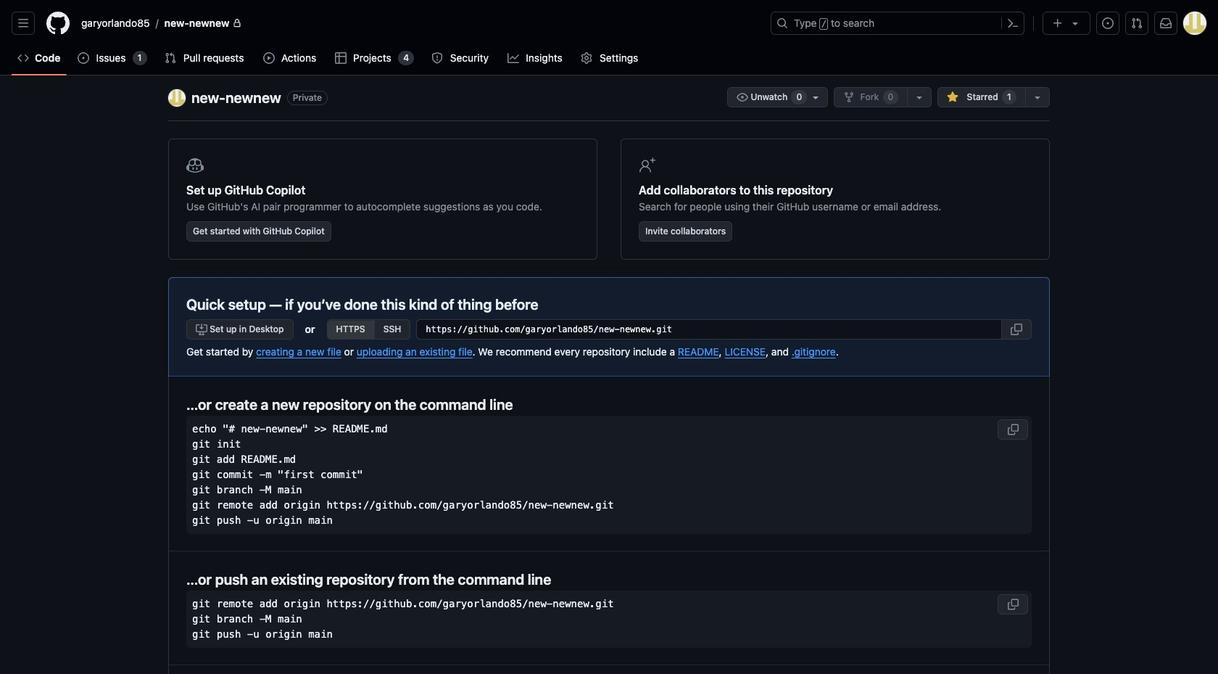 Task type: describe. For each thing, give the bounding box(es) containing it.
gear image
[[581, 52, 593, 64]]

person add image
[[639, 157, 657, 174]]

copy to clipboard image
[[1008, 598, 1019, 610]]

star fill image
[[948, 91, 959, 103]]

copilot image
[[186, 157, 204, 174]]

1 user starred this repository element
[[1003, 90, 1017, 104]]

triangle down image
[[1070, 17, 1082, 29]]

play image
[[263, 52, 275, 64]]

lock image
[[233, 19, 241, 28]]

plus image
[[1053, 17, 1064, 29]]

code image
[[17, 52, 29, 64]]

eye image
[[737, 91, 749, 103]]

git pull request image
[[1132, 17, 1143, 29]]

add this repository to a list image
[[1032, 91, 1044, 103]]

issue opened image
[[1103, 17, 1114, 29]]

shield image
[[432, 52, 443, 64]]



Task type: locate. For each thing, give the bounding box(es) containing it.
command palette image
[[1008, 17, 1019, 29]]

desktop download image
[[196, 324, 208, 335]]

see your forks of this repository image
[[914, 91, 926, 103]]

list
[[75, 12, 763, 35]]

copy to clipboard image
[[1011, 324, 1023, 335], [1008, 423, 1019, 435]]

graph image
[[508, 52, 519, 64]]

1 vertical spatial copy to clipboard image
[[1008, 423, 1019, 435]]

repo forked image
[[843, 91, 855, 103]]

homepage image
[[46, 12, 70, 35]]

notifications image
[[1161, 17, 1172, 29]]

owner avatar image
[[168, 89, 186, 107]]

table image
[[335, 52, 347, 64]]

issue opened image
[[78, 52, 90, 64]]

0 vertical spatial copy to clipboard image
[[1011, 324, 1023, 335]]

Clone URL text field
[[417, 319, 1003, 340]]

git pull request image
[[164, 52, 176, 64]]



Task type: vqa. For each thing, say whether or not it's contained in the screenshot.
smiley image
no



